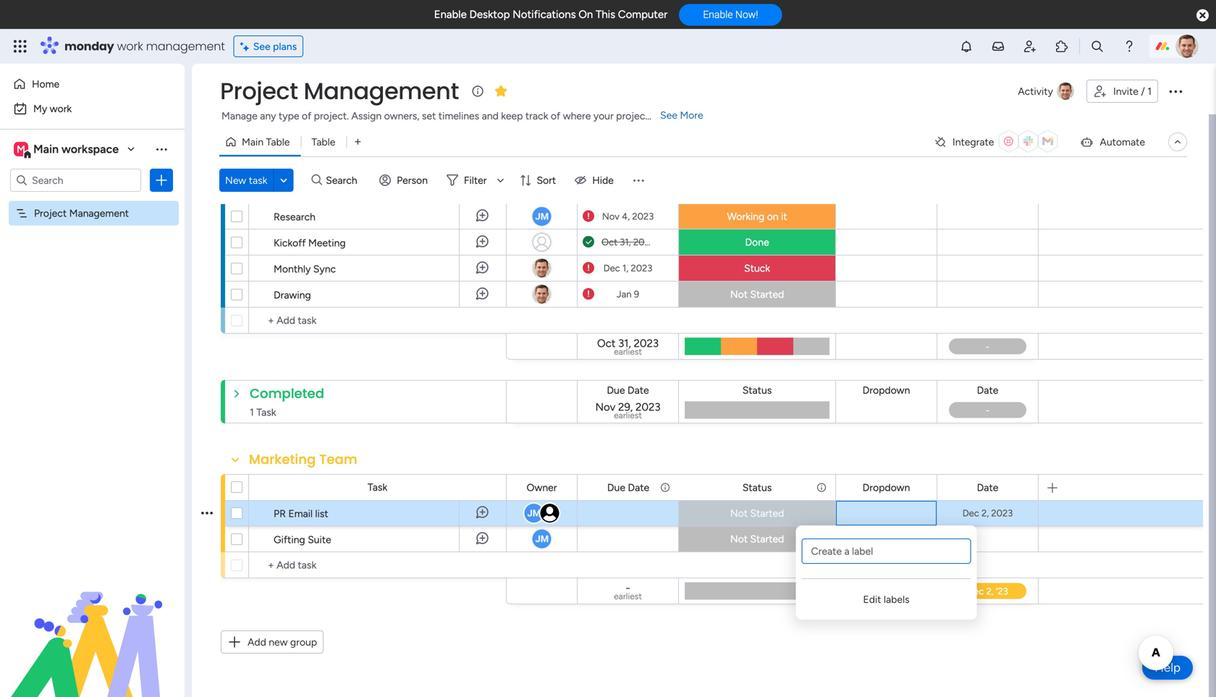 Task type: locate. For each thing, give the bounding box(es) containing it.
see
[[253, 40, 271, 53], [661, 109, 678, 121]]

add new group
[[248, 636, 317, 649]]

2023 right 1,
[[631, 263, 653, 274]]

2023 down nov 4, 2023 at the top of the page
[[634, 237, 655, 248]]

1 vertical spatial v2 overdue deadline image
[[583, 262, 595, 275]]

1 horizontal spatial dec
[[963, 508, 980, 519]]

nov left 4,
[[603, 211, 620, 222]]

0 vertical spatial see
[[253, 40, 271, 53]]

to do
[[249, 154, 286, 172]]

1 vertical spatial due date
[[608, 482, 650, 494]]

v2 overdue deadline image for dec 1, 2023
[[583, 262, 595, 275]]

1 vertical spatial owner
[[527, 482, 557, 494]]

project up any
[[220, 75, 298, 107]]

started for drawing
[[751, 288, 785, 301]]

monday marketplace image
[[1055, 39, 1070, 54]]

0 vertical spatial owner
[[527, 185, 557, 197]]

1 vertical spatial started
[[751, 507, 785, 520]]

due date field for status
[[604, 382, 653, 398]]

owner
[[527, 185, 557, 197], [527, 482, 557, 494]]

due for 3rd due date field from the bottom of the page
[[608, 185, 626, 197]]

0 horizontal spatial enable
[[434, 8, 467, 21]]

workspace options image
[[154, 142, 169, 156]]

Completed field
[[246, 384, 328, 403]]

1 horizontal spatial management
[[304, 75, 459, 107]]

2 owner field from the top
[[523, 480, 561, 496]]

enable inside button
[[704, 9, 733, 20]]

enable now! button
[[680, 4, 783, 26]]

1 not from the top
[[731, 288, 748, 301]]

+ Add task text field
[[256, 557, 500, 574]]

work for monday
[[117, 38, 143, 54]]

dec for dec 1, 2023
[[604, 263, 621, 274]]

edit labels button
[[802, 585, 972, 614]]

integrate button
[[929, 127, 1069, 157]]

2 v2 overdue deadline image from the top
[[583, 262, 595, 275]]

management inside list box
[[69, 207, 129, 219]]

collapse board header image
[[1173, 136, 1184, 148]]

2023 right 29,
[[636, 401, 661, 414]]

0 horizontal spatial column information image
[[660, 482, 672, 494]]

2023 inside oct 31, 2023 earliest
[[634, 337, 659, 350]]

0 horizontal spatial table
[[266, 136, 290, 148]]

0 vertical spatial owner field
[[523, 183, 561, 199]]

1 started from the top
[[751, 288, 785, 301]]

search everything image
[[1091, 39, 1105, 54]]

2 status field from the top
[[739, 480, 776, 496]]

enable left now!
[[704, 9, 733, 20]]

dec for dec 2, 2023
[[963, 508, 980, 519]]

2 column information image from the left
[[816, 482, 828, 494]]

2 due date field from the top
[[604, 382, 653, 398]]

2 owner from the top
[[527, 482, 557, 494]]

do
[[268, 154, 286, 172]]

0 horizontal spatial project
[[34, 207, 67, 219]]

1 owner from the top
[[527, 185, 557, 197]]

group
[[290, 636, 317, 649]]

show board description image
[[469, 84, 487, 99]]

1 vertical spatial management
[[69, 207, 129, 219]]

of right track
[[551, 110, 561, 122]]

31, inside oct 31, 2023 earliest
[[619, 337, 632, 350]]

2 vertical spatial started
[[751, 533, 785, 545]]

1 not started from the top
[[731, 288, 785, 301]]

2 due date from the top
[[608, 482, 650, 494]]

nov left 29,
[[596, 401, 616, 414]]

1 vertical spatial earliest
[[614, 410, 642, 421]]

labels
[[884, 594, 910, 606]]

0 vertical spatial not started
[[731, 288, 785, 301]]

kickoff meeting
[[274, 237, 346, 249]]

1 horizontal spatial project
[[220, 75, 298, 107]]

working
[[728, 210, 765, 223]]

automate
[[1101, 136, 1146, 148]]

0 vertical spatial dropdown field
[[860, 382, 914, 398]]

/
[[1142, 85, 1146, 97]]

invite / 1 button
[[1087, 80, 1159, 103]]

2 dropdown from the top
[[863, 482, 911, 494]]

3 started from the top
[[751, 533, 785, 545]]

due date
[[608, 185, 650, 197], [608, 482, 650, 494]]

0 vertical spatial due
[[608, 185, 626, 197]]

1 horizontal spatial main
[[242, 136, 264, 148]]

1 vertical spatial dec
[[963, 508, 980, 519]]

0 horizontal spatial of
[[302, 110, 312, 122]]

v2 overdue deadline image up v2 done deadline image
[[583, 210, 595, 223]]

1 vertical spatial not
[[731, 507, 748, 520]]

v2 overdue deadline image down v2 done deadline image
[[583, 262, 595, 275]]

main up to
[[242, 136, 264, 148]]

filter button
[[441, 169, 510, 192]]

0 horizontal spatial work
[[50, 103, 72, 115]]

2023 right 4,
[[633, 211, 654, 222]]

stuck
[[745, 262, 771, 275]]

team
[[320, 451, 358, 469]]

1 horizontal spatial work
[[117, 38, 143, 54]]

due date for due date field related to owner
[[608, 482, 650, 494]]

1 vertical spatial project management
[[34, 207, 129, 219]]

dropdown for 2nd dropdown field
[[863, 482, 911, 494]]

invite members image
[[1024, 39, 1038, 54]]

project management
[[220, 75, 459, 107], [34, 207, 129, 219]]

2023 for oct 31, 2023 earliest
[[634, 337, 659, 350]]

date
[[628, 185, 650, 197], [628, 384, 650, 397], [978, 384, 999, 397], [628, 482, 650, 494], [978, 482, 999, 494]]

type
[[279, 110, 300, 122]]

not started
[[731, 288, 785, 301], [731, 507, 785, 520], [731, 533, 785, 545]]

1
[[1148, 85, 1153, 97]]

2 vertical spatial options image
[[201, 495, 213, 531]]

1 due date from the top
[[608, 185, 650, 197]]

3 due date field from the top
[[604, 480, 653, 496]]

project.
[[314, 110, 349, 122]]

Due Date field
[[604, 183, 653, 199], [604, 382, 653, 398], [604, 480, 653, 496]]

on
[[768, 210, 779, 223]]

0 vertical spatial project management
[[220, 75, 459, 107]]

1 enable from the left
[[434, 8, 467, 21]]

drawing
[[274, 289, 311, 301]]

0 vertical spatial task
[[368, 184, 388, 197]]

automate button
[[1075, 130, 1152, 154]]

marketing team
[[249, 451, 358, 469]]

assign
[[352, 110, 382, 122]]

table down project. at left
[[312, 136, 336, 148]]

Date field
[[974, 382, 1003, 398], [974, 480, 1003, 496]]

1 horizontal spatial table
[[312, 136, 336, 148]]

1 vertical spatial nov
[[596, 401, 616, 414]]

1 horizontal spatial project management
[[220, 75, 459, 107]]

oct inside oct 31, 2023 earliest
[[598, 337, 616, 350]]

v2 done deadline image
[[583, 235, 595, 249]]

2023 down 9
[[634, 337, 659, 350]]

see left more at the right of the page
[[661, 109, 678, 121]]

2 enable from the left
[[704, 9, 733, 20]]

1,
[[623, 263, 629, 274]]

of right type
[[302, 110, 312, 122]]

integrate
[[953, 136, 995, 148]]

1 vertical spatial date field
[[974, 480, 1003, 496]]

Project Management field
[[217, 75, 463, 107]]

0 vertical spatial due date
[[608, 185, 650, 197]]

column information image for status
[[816, 482, 828, 494]]

project management up project. at left
[[220, 75, 459, 107]]

0 vertical spatial status field
[[739, 382, 776, 398]]

0 vertical spatial oct
[[602, 237, 618, 248]]

2 of from the left
[[551, 110, 561, 122]]

status
[[743, 384, 772, 397], [743, 482, 772, 494]]

1 horizontal spatial enable
[[704, 9, 733, 20]]

enable for enable now!
[[704, 9, 733, 20]]

1 vertical spatial project
[[34, 207, 67, 219]]

0 vertical spatial not
[[731, 288, 748, 301]]

m
[[17, 143, 25, 155]]

1 vertical spatial work
[[50, 103, 72, 115]]

on
[[579, 8, 593, 21]]

column information image
[[660, 482, 672, 494], [816, 482, 828, 494]]

see for see plans
[[253, 40, 271, 53]]

started
[[751, 288, 785, 301], [751, 507, 785, 520], [751, 533, 785, 545]]

any
[[260, 110, 276, 122]]

0 vertical spatial nov
[[603, 211, 620, 222]]

1 horizontal spatial of
[[551, 110, 561, 122]]

person
[[397, 174, 428, 187]]

gifting
[[274, 534, 305, 546]]

3 not from the top
[[731, 533, 748, 545]]

monday work management
[[64, 38, 225, 54]]

main right workspace image
[[33, 142, 59, 156]]

0 vertical spatial status
[[743, 384, 772, 397]]

1 vertical spatial dropdown field
[[860, 480, 914, 496]]

1 due from the top
[[608, 185, 626, 197]]

1 horizontal spatial column information image
[[816, 482, 828, 494]]

manage any type of project. assign owners, set timelines and keep track of where your project stands.
[[222, 110, 684, 122]]

Status field
[[739, 382, 776, 398], [739, 480, 776, 496]]

dapulse close image
[[1197, 8, 1210, 23]]

jan
[[617, 289, 632, 300]]

2 status from the top
[[743, 482, 772, 494]]

work right "my"
[[50, 103, 72, 115]]

2 vertical spatial not
[[731, 533, 748, 545]]

work right monday
[[117, 38, 143, 54]]

1 vertical spatial due date field
[[604, 382, 653, 398]]

+ Add task text field
[[256, 312, 500, 330]]

main inside workspace selection element
[[33, 142, 59, 156]]

1 vertical spatial oct
[[598, 337, 616, 350]]

add view image
[[355, 137, 361, 147]]

1 vertical spatial 31,
[[619, 337, 632, 350]]

v2 search image
[[312, 172, 322, 189]]

project
[[220, 75, 298, 107], [34, 207, 67, 219]]

Owner field
[[523, 183, 561, 199], [523, 480, 561, 496]]

2 task from the top
[[368, 481, 388, 494]]

2023
[[633, 211, 654, 222], [634, 237, 655, 248], [631, 263, 653, 274], [634, 337, 659, 350], [636, 401, 661, 414], [992, 508, 1014, 519]]

1 v2 overdue deadline image from the top
[[583, 210, 595, 223]]

add new group button
[[221, 631, 324, 654]]

0 vertical spatial dec
[[604, 263, 621, 274]]

gifting suite
[[274, 534, 332, 546]]

dec left 2, in the right of the page
[[963, 508, 980, 519]]

v2 overdue deadline image
[[583, 210, 595, 223], [583, 262, 595, 275]]

monday
[[64, 38, 114, 54]]

0 horizontal spatial main
[[33, 142, 59, 156]]

31, for oct 31, 2023
[[620, 237, 631, 248]]

1 vertical spatial options image
[[154, 173, 169, 188]]

main table
[[242, 136, 290, 148]]

2 vertical spatial due date field
[[604, 480, 653, 496]]

0 vertical spatial started
[[751, 288, 785, 301]]

angle down image
[[280, 175, 287, 186]]

1 status from the top
[[743, 384, 772, 397]]

not for gifting suite
[[731, 533, 748, 545]]

work
[[117, 38, 143, 54], [50, 103, 72, 115]]

remove from favorites image
[[494, 84, 508, 98]]

1 task from the top
[[368, 184, 388, 197]]

0 horizontal spatial management
[[69, 207, 129, 219]]

not
[[731, 288, 748, 301], [731, 507, 748, 520], [731, 533, 748, 545]]

keep
[[501, 110, 523, 122]]

dec left 1,
[[604, 263, 621, 274]]

0 vertical spatial management
[[304, 75, 459, 107]]

see plans
[[253, 40, 297, 53]]

1 vertical spatial due
[[607, 384, 626, 397]]

2 date field from the top
[[974, 480, 1003, 496]]

jan 9
[[617, 289, 640, 300]]

1 vertical spatial task
[[368, 481, 388, 494]]

1 of from the left
[[302, 110, 312, 122]]

1 horizontal spatial see
[[661, 109, 678, 121]]

project down search in workspace field
[[34, 207, 67, 219]]

1 date field from the top
[[974, 382, 1003, 398]]

0 vertical spatial due date field
[[604, 183, 653, 199]]

plans
[[273, 40, 297, 53]]

workspace selection element
[[14, 141, 121, 159]]

lottie animation image
[[0, 551, 185, 698]]

0 vertical spatial work
[[117, 38, 143, 54]]

enable left desktop
[[434, 8, 467, 21]]

earliest
[[614, 347, 642, 357], [614, 410, 642, 421], [614, 591, 642, 602]]

v2 overdue deadline image
[[583, 288, 595, 301]]

nov inside due date nov 29, 2023 earliest
[[596, 401, 616, 414]]

0 vertical spatial dropdown
[[863, 384, 911, 397]]

1 vertical spatial status field
[[739, 480, 776, 496]]

dropdown for first dropdown field from the top
[[863, 384, 911, 397]]

manage
[[222, 110, 258, 122]]

help image
[[1123, 39, 1137, 54]]

To Do field
[[246, 154, 290, 172]]

status for second the status field from the bottom
[[743, 384, 772, 397]]

1 column information image from the left
[[660, 482, 672, 494]]

1 vertical spatial status
[[743, 482, 772, 494]]

2023 for dec 2, 2023
[[992, 508, 1014, 519]]

0 horizontal spatial dec
[[604, 263, 621, 274]]

1 vertical spatial dropdown
[[863, 482, 911, 494]]

workspace
[[62, 142, 119, 156]]

project management down search in workspace field
[[34, 207, 129, 219]]

1 vertical spatial owner field
[[523, 480, 561, 496]]

working on it
[[728, 210, 788, 223]]

nov
[[603, 211, 620, 222], [596, 401, 616, 414]]

management down search in workspace field
[[69, 207, 129, 219]]

my work link
[[9, 97, 176, 120]]

31, down jan
[[619, 337, 632, 350]]

- earliest
[[614, 582, 642, 602]]

see left plans
[[253, 40, 271, 53]]

enable
[[434, 8, 467, 21], [704, 9, 733, 20]]

2 horizontal spatial options image
[[1168, 83, 1185, 100]]

see for see more
[[661, 109, 678, 121]]

0 vertical spatial v2 overdue deadline image
[[583, 210, 595, 223]]

sort
[[537, 174, 556, 187]]

see more link
[[659, 108, 705, 122]]

0 vertical spatial earliest
[[614, 347, 642, 357]]

terry turtle image
[[1176, 35, 1200, 58]]

0 vertical spatial project
[[220, 75, 298, 107]]

1 dropdown from the top
[[863, 384, 911, 397]]

research
[[274, 211, 316, 223]]

2 vertical spatial earliest
[[614, 591, 642, 602]]

oct
[[602, 237, 618, 248], [598, 337, 616, 350]]

work inside option
[[50, 103, 72, 115]]

2 vertical spatial due
[[608, 482, 626, 494]]

table up the do
[[266, 136, 290, 148]]

0 horizontal spatial see
[[253, 40, 271, 53]]

3 not started from the top
[[731, 533, 785, 545]]

management up assign
[[304, 75, 459, 107]]

suite
[[308, 534, 332, 546]]

main for main table
[[242, 136, 264, 148]]

2023 for nov 4, 2023
[[633, 211, 654, 222]]

0 vertical spatial date field
[[974, 382, 1003, 398]]

2 earliest from the top
[[614, 410, 642, 421]]

2 dropdown field from the top
[[860, 480, 914, 496]]

options image
[[1168, 83, 1185, 100], [154, 173, 169, 188], [201, 495, 213, 531]]

nov 4, 2023
[[603, 211, 654, 222]]

2 vertical spatial not started
[[731, 533, 785, 545]]

2023 right 2, in the right of the page
[[992, 508, 1014, 519]]

1 vertical spatial see
[[661, 109, 678, 121]]

1 vertical spatial not started
[[731, 507, 785, 520]]

main inside button
[[242, 136, 264, 148]]

0 vertical spatial options image
[[1168, 83, 1185, 100]]

and
[[482, 110, 499, 122]]

0 horizontal spatial project management
[[34, 207, 129, 219]]

not started for drawing
[[731, 288, 785, 301]]

option
[[0, 200, 185, 203]]

1 horizontal spatial options image
[[201, 495, 213, 531]]

3 due from the top
[[608, 482, 626, 494]]

see inside button
[[253, 40, 271, 53]]

Dropdown field
[[860, 382, 914, 398], [860, 480, 914, 496]]

workspace image
[[14, 141, 28, 157]]

2023 for dec 1, 2023
[[631, 263, 653, 274]]

31, down 4,
[[620, 237, 631, 248]]

0 vertical spatial 31,
[[620, 237, 631, 248]]

my
[[33, 103, 47, 115]]

filter
[[464, 174, 487, 187]]

your
[[594, 110, 614, 122]]

2 due from the top
[[607, 384, 626, 397]]

due
[[608, 185, 626, 197], [607, 384, 626, 397], [608, 482, 626, 494]]

1 earliest from the top
[[614, 347, 642, 357]]



Task type: describe. For each thing, give the bounding box(es) containing it.
1 status field from the top
[[739, 382, 776, 398]]

column information image for due date
[[660, 482, 672, 494]]

notifications image
[[960, 39, 974, 54]]

29,
[[619, 401, 633, 414]]

invite / 1
[[1114, 85, 1153, 97]]

due date nov 29, 2023 earliest
[[596, 384, 661, 421]]

activity
[[1019, 85, 1054, 97]]

1 dropdown field from the top
[[860, 382, 914, 398]]

due for due date field related to owner
[[608, 482, 626, 494]]

select product image
[[13, 39, 28, 54]]

2023 inside due date nov 29, 2023 earliest
[[636, 401, 661, 414]]

edit
[[864, 594, 882, 606]]

earliest inside due date nov 29, 2023 earliest
[[614, 410, 642, 421]]

marketing
[[249, 451, 316, 469]]

new task button
[[219, 169, 273, 192]]

Search field
[[322, 170, 366, 191]]

task
[[249, 174, 268, 187]]

new task
[[225, 174, 268, 187]]

project
[[617, 110, 649, 122]]

invite
[[1114, 85, 1139, 97]]

2 started from the top
[[751, 507, 785, 520]]

hide button
[[570, 169, 623, 192]]

main table button
[[219, 130, 301, 154]]

0 horizontal spatial options image
[[154, 173, 169, 188]]

due inside due date nov 29, 2023 earliest
[[607, 384, 626, 397]]

stands.
[[652, 110, 684, 122]]

new
[[269, 636, 288, 649]]

2 not from the top
[[731, 507, 748, 520]]

due date field for owner
[[604, 480, 653, 496]]

timelines
[[439, 110, 480, 122]]

see plans button
[[234, 35, 304, 57]]

management
[[146, 38, 225, 54]]

dec 1, 2023
[[604, 263, 653, 274]]

owners,
[[384, 110, 420, 122]]

1 owner field from the top
[[523, 183, 561, 199]]

help
[[1156, 661, 1182, 676]]

new
[[225, 174, 246, 187]]

date field for status
[[974, 480, 1003, 496]]

Marketing Team field
[[246, 451, 361, 469]]

add
[[248, 636, 266, 649]]

project management list box
[[0, 198, 185, 421]]

notifications
[[513, 8, 576, 21]]

oct for oct 31, 2023
[[602, 237, 618, 248]]

2 table from the left
[[312, 136, 336, 148]]

list
[[315, 508, 329, 520]]

person button
[[374, 169, 437, 192]]

edit labels
[[864, 594, 910, 606]]

where
[[563, 110, 591, 122]]

kickoff
[[274, 237, 306, 249]]

Search in workspace field
[[30, 172, 121, 189]]

2 not started from the top
[[731, 507, 785, 520]]

work for my
[[50, 103, 72, 115]]

table button
[[301, 130, 347, 154]]

home link
[[9, 72, 176, 96]]

monthly sync
[[274, 263, 336, 275]]

oct for oct 31, 2023 earliest
[[598, 337, 616, 350]]

1 table from the left
[[266, 136, 290, 148]]

pr
[[274, 508, 286, 520]]

lottie animation element
[[0, 551, 185, 698]]

4,
[[622, 211, 630, 222]]

update feed image
[[992, 39, 1006, 54]]

more
[[680, 109, 704, 121]]

help button
[[1143, 656, 1194, 680]]

dec 2, 2023
[[963, 508, 1014, 519]]

this
[[596, 8, 616, 21]]

started for gifting suite
[[751, 533, 785, 545]]

1 due date field from the top
[[604, 183, 653, 199]]

-
[[626, 582, 631, 595]]

not started for gifting suite
[[731, 533, 785, 545]]

it
[[782, 210, 788, 223]]

2,
[[982, 508, 990, 519]]

sync
[[313, 263, 336, 275]]

home option
[[9, 72, 176, 96]]

email
[[289, 508, 313, 520]]

enable now!
[[704, 9, 759, 20]]

menu image
[[632, 173, 646, 188]]

computer
[[618, 8, 668, 21]]

meeting
[[309, 237, 346, 249]]

desktop
[[470, 8, 510, 21]]

sort button
[[514, 169, 565, 192]]

arrow down image
[[492, 172, 510, 189]]

my work option
[[9, 97, 176, 120]]

9
[[634, 289, 640, 300]]

not for drawing
[[731, 288, 748, 301]]

due date for 3rd due date field from the bottom of the page
[[608, 185, 650, 197]]

Create a label field
[[802, 539, 972, 564]]

31, for oct 31, 2023 earliest
[[619, 337, 632, 350]]

main for main workspace
[[33, 142, 59, 156]]

now!
[[736, 9, 759, 20]]

project management inside list box
[[34, 207, 129, 219]]

enable for enable desktop notifications on this computer
[[434, 8, 467, 21]]

task for team
[[368, 481, 388, 494]]

pr email list
[[274, 508, 329, 520]]

3 earliest from the top
[[614, 591, 642, 602]]

enable desktop notifications on this computer
[[434, 8, 668, 21]]

hide
[[593, 174, 614, 187]]

monthly
[[274, 263, 311, 275]]

done
[[746, 236, 770, 248]]

v2 overdue deadline image for nov 4, 2023
[[583, 210, 595, 223]]

see more
[[661, 109, 704, 121]]

home
[[32, 78, 60, 90]]

date inside due date nov 29, 2023 earliest
[[628, 384, 650, 397]]

task for do
[[368, 184, 388, 197]]

earliest inside oct 31, 2023 earliest
[[614, 347, 642, 357]]

oct 31, 2023
[[602, 237, 655, 248]]

completed
[[250, 384, 325, 403]]

oct 31, 2023 earliest
[[598, 337, 659, 357]]

track
[[526, 110, 549, 122]]

2023 for oct 31, 2023
[[634, 237, 655, 248]]

my work
[[33, 103, 72, 115]]

project inside list box
[[34, 207, 67, 219]]

main workspace
[[33, 142, 119, 156]]

status for second the status field from the top
[[743, 482, 772, 494]]

date field for dropdown
[[974, 382, 1003, 398]]



Task type: vqa. For each thing, say whether or not it's contained in the screenshot.
update feed image
yes



